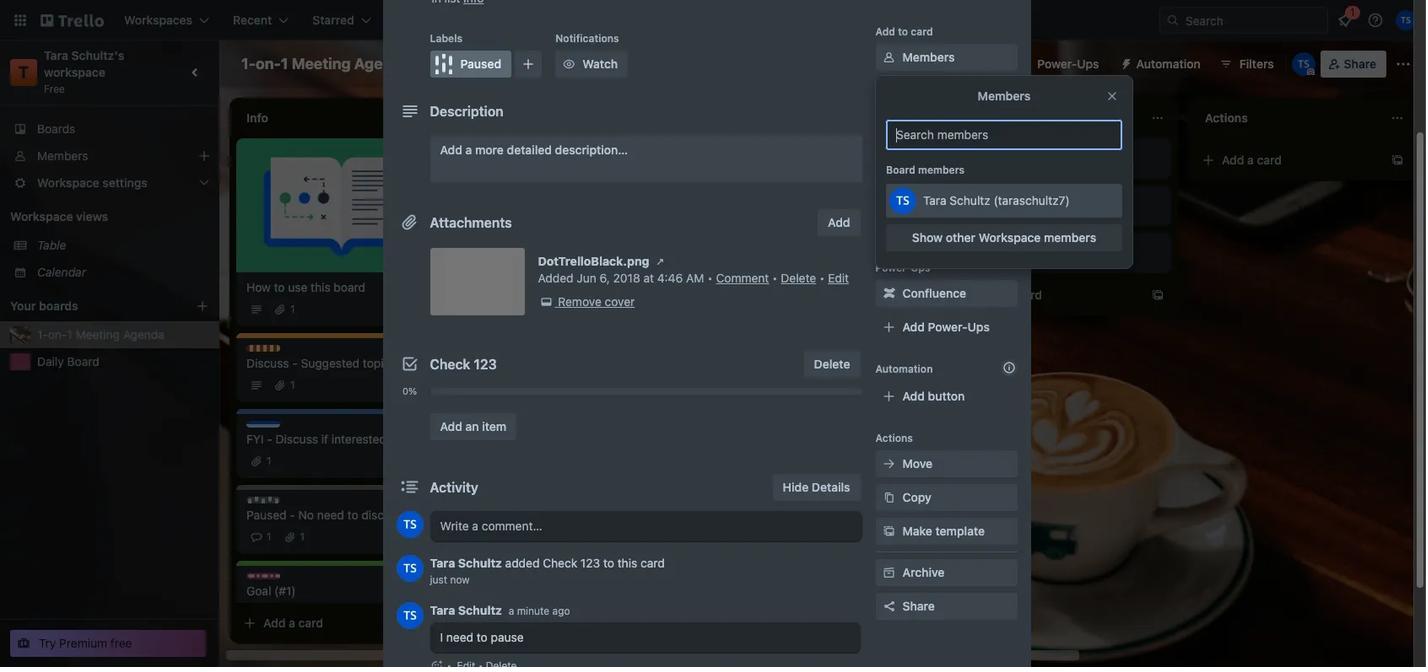 Task type: vqa. For each thing, say whether or not it's contained in the screenshot.
Action Items link
no



Task type: describe. For each thing, give the bounding box(es) containing it.
dottrelloblack.png
[[538, 254, 650, 268]]

velocity
[[611, 285, 653, 299]]

we inside blocker the team is stuck on x, how can we move forward?
[[666, 156, 681, 171]]

1 vertical spatial share button
[[876, 593, 1018, 620]]

paused left no
[[247, 508, 287, 523]]

tara schultz's workspace link
[[44, 48, 127, 79]]

add button
[[818, 209, 861, 236]]

1 inside 1-on-1 meeting agenda text field
[[281, 55, 288, 73]]

1 horizontal spatial share button
[[1321, 51, 1387, 78]]

remove
[[558, 295, 602, 309]]

pause
[[491, 631, 524, 645]]

practice
[[993, 251, 1038, 265]]

to inside paused paused - no need to discuss (#0)
[[348, 508, 358, 523]]

add a card button for create from template… icon
[[956, 282, 1145, 309]]

1 horizontal spatial members
[[903, 50, 955, 64]]

schultz for a
[[458, 604, 502, 618]]

workspace
[[44, 65, 106, 79]]

(#6)
[[390, 432, 413, 447]]

add button
[[903, 389, 965, 404]]

added jun 6, 2018 at 4:46 am
[[538, 271, 704, 285]]

my
[[552, 220, 568, 235]]

add an item button
[[430, 414, 517, 441]]

discuss for drafted
[[503, 209, 541, 222]]

calendar for calendar power-up
[[777, 57, 826, 71]]

check inside tara schultz added check 123 to this card just now
[[543, 556, 578, 571]]

0 horizontal spatial color: black, title: "paused" element
[[247, 497, 299, 510]]

open information menu image
[[1368, 12, 1385, 29]]

edit
[[828, 271, 849, 285]]

manage
[[966, 156, 1009, 171]]

confluence button
[[898, 51, 1001, 78]]

1 tara schultz (taraschultz7) image from the top
[[396, 512, 423, 539]]

attachment
[[903, 185, 968, 199]]

1 vertical spatial ups
[[911, 262, 931, 274]]

1 horizontal spatial create from template… image
[[912, 258, 925, 272]]

suggested
[[301, 356, 360, 371]]

0 vertical spatial members link
[[876, 44, 1018, 71]]

1-on-1 meeting agenda link
[[37, 327, 209, 344]]

sm image for automation
[[1113, 51, 1137, 74]]

workspace visible
[[483, 57, 584, 71]]

improve
[[564, 285, 608, 299]]

need inside paused paused - no need to discuss (#0)
[[317, 508, 344, 523]]

blog
[[1041, 251, 1065, 265]]

0 horizontal spatial create from template… image
[[432, 617, 446, 631]]

edit link
[[828, 271, 849, 285]]

i inside discuss i think we can improve velocity if we make some tooling changes.
[[486, 285, 489, 299]]

1-on-1 meeting agenda inside text field
[[241, 55, 410, 73]]

- for discuss
[[292, 356, 298, 371]]

tara for tara schultz added check 123 to this card just now
[[430, 556, 455, 571]]

custom fields
[[903, 219, 982, 233]]

we up some
[[523, 285, 538, 299]]

copy link
[[876, 485, 1018, 512]]

use
[[288, 280, 308, 295]]

tara schultz's workspace free
[[44, 48, 127, 95]]

calendar power-up
[[777, 57, 884, 71]]

1 vertical spatial delete
[[814, 357, 851, 371]]

comment link
[[716, 271, 769, 285]]

- for paused
[[290, 508, 295, 523]]

sm image for copy
[[881, 490, 898, 507]]

x,
[[603, 156, 614, 171]]

2 vertical spatial members
[[37, 149, 88, 163]]

mentor
[[966, 203, 1005, 218]]

premium
[[59, 637, 107, 651]]

1 vertical spatial delete link
[[804, 351, 861, 378]]

show menu image
[[1395, 56, 1412, 73]]

to left use
[[274, 280, 285, 295]]

agenda inside text field
[[354, 55, 410, 73]]

card inside tara schultz added check 123 to this card just now
[[641, 556, 665, 571]]

dates button
[[876, 145, 1018, 172]]

1 vertical spatial power-ups
[[876, 262, 931, 274]]

think
[[492, 285, 519, 299]]

dates
[[903, 151, 935, 165]]

ups inside power-ups button
[[1077, 57, 1100, 71]]

another
[[1008, 203, 1050, 218]]

fyi fyi - discuss if interested (#6)
[[247, 421, 413, 447]]

move
[[903, 457, 933, 471]]

the team is stuck on x, how can we move forward? link
[[486, 155, 682, 189]]

1 horizontal spatial members
[[1044, 230, 1096, 245]]

0 horizontal spatial i
[[440, 631, 443, 645]]

goal manage time chaos
[[966, 145, 1072, 171]]

schultz's
[[71, 48, 124, 62]]

move link
[[876, 451, 1018, 478]]

add a card button for the middle create from template… image
[[716, 252, 905, 279]]

meeting inside text field
[[292, 55, 351, 73]]

paused paused - no need to discuss (#0)
[[247, 497, 430, 523]]

automation inside button
[[1137, 57, 1201, 71]]

goal for manage
[[983, 145, 1005, 158]]

blocker
[[503, 145, 540, 158]]

if inside fyi fyi - discuss if interested (#6)
[[321, 432, 328, 447]]

Write a comment text field
[[430, 512, 862, 542]]

tara schultz (taraschultz7) image up custom
[[889, 187, 916, 214]]

no
[[298, 508, 314, 523]]

watch button
[[556, 51, 628, 78]]

discuss left the suggested
[[247, 356, 289, 371]]

sm image for archive
[[881, 565, 898, 582]]

move
[[486, 173, 516, 187]]

if inside discuss i think we can improve velocity if we make some tooling changes.
[[656, 285, 663, 299]]

2018
[[613, 271, 641, 285]]

discuss i've drafted my goals for the next few months. any feedback?
[[486, 209, 666, 252]]

time
[[1012, 156, 1036, 171]]

goal for mentor
[[983, 192, 1005, 205]]

0 vertical spatial delete link
[[781, 271, 817, 285]]

few
[[486, 237, 506, 252]]

0 vertical spatial delete
[[781, 271, 817, 285]]

1 horizontal spatial need
[[446, 631, 474, 645]]

color: pink, title: "goal" element for mentor
[[966, 192, 1005, 205]]

how to use this board
[[247, 280, 366, 295]]

ups inside add power-ups link
[[968, 320, 990, 334]]

color: pink, title: "goal" element for manage
[[966, 145, 1005, 158]]

sm image for make template
[[881, 523, 898, 540]]

goal goal (#1)
[[247, 573, 296, 599]]

blocker the team is stuck on x, how can we move forward?
[[486, 145, 681, 187]]

add inside add button button
[[903, 389, 925, 404]]

tara schultz (taraschultz7) image inside "primary" element
[[1396, 10, 1417, 30]]

calendar for calendar
[[37, 265, 86, 279]]

power-ups button
[[1004, 51, 1110, 78]]

goals
[[571, 220, 600, 235]]

color: pink, title: "goal" element for goal
[[247, 573, 286, 586]]

1 horizontal spatial labels
[[903, 84, 939, 98]]

board for board members
[[886, 164, 915, 176]]

hide details
[[783, 480, 851, 495]]

jun
[[577, 271, 597, 285]]

table
[[37, 238, 66, 252]]

added
[[505, 556, 540, 571]]

show other workspace members
[[912, 230, 1096, 245]]

goal for goal
[[263, 573, 286, 586]]

tooling
[[552, 301, 589, 316]]

hide
[[783, 480, 809, 495]]

the for report?
[[726, 220, 744, 235]]

the for next
[[622, 220, 639, 235]]

2 vertical spatial workspace
[[979, 230, 1041, 245]]

tara for tara schultz (taraschultz7)
[[923, 193, 946, 208]]

can you please give feedback on the report?
[[726, 203, 906, 235]]

tara for tara schultz's workspace free
[[44, 48, 68, 62]]

0 horizontal spatial 1-
[[37, 328, 48, 342]]

0 vertical spatial 123
[[474, 357, 497, 372]]

notifications
[[556, 32, 619, 45]]

cover
[[605, 295, 635, 309]]

0 vertical spatial members
[[918, 164, 965, 176]]

sm image for members
[[881, 49, 898, 66]]

copy
[[903, 490, 932, 505]]

how
[[247, 280, 271, 295]]

can
[[726, 203, 748, 218]]

on- inside 1-on-1 meeting agenda link
[[48, 328, 67, 342]]

show
[[912, 230, 943, 245]]

how to use this board link
[[247, 279, 436, 296]]

board link
[[597, 51, 669, 78]]

discuss inside fyi fyi - discuss if interested (#6)
[[276, 432, 318, 447]]

Board name text field
[[233, 51, 418, 78]]

show other workspace members link
[[886, 225, 1122, 252]]

make
[[486, 301, 515, 316]]

details
[[812, 480, 851, 495]]

board
[[334, 280, 366, 295]]

tara schultz (taraschultz7) image down goal (#1) link
[[396, 603, 423, 630]]

0 vertical spatial labels
[[430, 32, 463, 45]]

workspace visible button
[[452, 51, 594, 78]]

to inside tara schultz added check 123 to this card just now
[[604, 556, 615, 571]]

add a card for create from template… image to the left
[[263, 616, 323, 631]]

stuck
[[553, 156, 583, 171]]

Search members text field
[[886, 120, 1122, 150]]

views
[[76, 209, 108, 224]]

power-ups inside button
[[1038, 57, 1100, 71]]

next
[[643, 220, 666, 235]]

we left am
[[666, 285, 682, 299]]

power- inside button
[[1038, 57, 1077, 71]]



Task type: locate. For each thing, give the bounding box(es) containing it.
sm image for checklist
[[881, 117, 898, 133]]

sm image inside move link
[[881, 456, 898, 473]]

the
[[622, 220, 639, 235], [726, 220, 744, 235]]

0 vertical spatial power-ups
[[1038, 57, 1100, 71]]

a inside tara schultz a minute ago
[[509, 605, 514, 618]]

if
[[656, 285, 663, 299], [321, 432, 328, 447]]

0 horizontal spatial workspace
[[10, 209, 73, 224]]

automation down search icon on the top
[[1137, 57, 1201, 71]]

check
[[430, 357, 471, 372], [543, 556, 578, 571]]

tara schultz (taraschultz7)
[[923, 193, 1070, 208]]

primary element
[[0, 0, 1427, 41]]

1 vertical spatial agenda
[[123, 328, 165, 342]]

sm image down up
[[881, 83, 898, 100]]

tara schultz added check 123 to this card just now
[[430, 556, 665, 587]]

0 vertical spatial ups
[[1077, 57, 1100, 71]]

0 vertical spatial share button
[[1321, 51, 1387, 78]]

create from template… image
[[1391, 154, 1405, 167], [912, 258, 925, 272], [432, 617, 446, 631]]

members up best practice blog link
[[1044, 230, 1096, 245]]

if left interested
[[321, 432, 328, 447]]

- inside fyi fyi - discuss if interested (#6)
[[267, 432, 272, 447]]

1 vertical spatial color: black, title: "paused" element
[[247, 497, 299, 510]]

sm image inside make template link
[[881, 523, 898, 540]]

automation up add button
[[876, 363, 933, 376]]

2 vertical spatial board
[[67, 355, 99, 369]]

2 horizontal spatial members
[[978, 89, 1031, 103]]

1 horizontal spatial 123
[[581, 556, 600, 571]]

this down write a comment text field
[[618, 556, 638, 571]]

2 tara schultz (taraschultz7) image from the top
[[396, 555, 423, 583]]

more
[[475, 143, 504, 157]]

1 horizontal spatial members link
[[876, 44, 1018, 71]]

developer
[[1053, 203, 1107, 218]]

123 down write a comment text field
[[581, 556, 600, 571]]

123 down the make
[[474, 357, 497, 372]]

you
[[751, 203, 770, 218]]

automation
[[1137, 57, 1201, 71], [876, 363, 933, 376]]

sm image left archive
[[881, 565, 898, 582]]

0 vertical spatial on-
[[256, 55, 281, 73]]

schultz inside tara schultz added check 123 to this card just now
[[458, 556, 502, 571]]

add a card for create from template… image to the top
[[1222, 153, 1282, 167]]

color: pink, title: "goal" element
[[966, 145, 1005, 158], [966, 192, 1005, 205], [966, 240, 1005, 252], [247, 573, 286, 586]]

best
[[966, 251, 990, 265]]

i up add reaction image
[[440, 631, 443, 645]]

color: orange, title: "discuss" element for i think we can improve velocity if we make some tooling changes.
[[486, 274, 541, 286]]

make template
[[903, 524, 985, 539]]

labels
[[430, 32, 463, 45], [903, 84, 939, 98]]

free
[[111, 637, 132, 651]]

sm image left make
[[881, 523, 898, 540]]

- inside paused paused - no need to discuss (#0)
[[290, 508, 295, 523]]

0 horizontal spatial 123
[[474, 357, 497, 372]]

board for board
[[626, 57, 659, 71]]

the inside can you please give feedback on the report?
[[726, 220, 744, 235]]

0 horizontal spatial agenda
[[123, 328, 165, 342]]

discuss left interested
[[276, 432, 318, 447]]

on left x,
[[586, 156, 599, 171]]

color: orange, title: "discuss" element up 'months.'
[[486, 209, 541, 222]]

1 inside 1-on-1 meeting agenda link
[[67, 328, 72, 342]]

sm image down added
[[538, 294, 555, 311]]

archive
[[903, 566, 945, 580]]

board up attachment
[[886, 164, 915, 176]]

add a card
[[1222, 153, 1282, 167], [743, 257, 803, 272], [983, 288, 1043, 302], [263, 616, 323, 631]]

on inside can you please give feedback on the report?
[[892, 203, 906, 218]]

1 horizontal spatial share
[[1345, 57, 1377, 71]]

is
[[541, 156, 550, 171]]

1 horizontal spatial color: black, title: "paused" element
[[430, 51, 512, 78]]

add a card for the middle create from template… image
[[743, 257, 803, 272]]

goal inside goal best practice blog
[[983, 240, 1005, 252]]

tara inside tara schultz's workspace free
[[44, 48, 68, 62]]

feedback
[[838, 203, 889, 218]]

discuss up 'months.'
[[503, 209, 541, 222]]

if right at
[[656, 285, 663, 299]]

tara down just
[[430, 604, 455, 618]]

color: orange, title: "discuss" element down the how
[[247, 345, 302, 358]]

can inside blocker the team is stuck on x, how can we move forward?
[[643, 156, 662, 171]]

add inside add an item button
[[440, 420, 463, 434]]

1 vertical spatial 1-
[[37, 328, 48, 342]]

just now link
[[430, 574, 470, 587]]

2 horizontal spatial workspace
[[979, 230, 1041, 245]]

1 horizontal spatial this
[[618, 556, 638, 571]]

discuss - suggested topic (#3) link
[[247, 355, 436, 372]]

discuss down use
[[263, 345, 302, 358]]

sm image inside automation button
[[1113, 51, 1137, 74]]

1 vertical spatial this
[[618, 556, 638, 571]]

0 vertical spatial meeting
[[292, 55, 351, 73]]

1
[[281, 55, 288, 73], [290, 303, 295, 316], [67, 328, 72, 342], [290, 379, 295, 392], [267, 455, 271, 468], [267, 531, 271, 544], [300, 531, 305, 544]]

0 vertical spatial calendar
[[777, 57, 826, 71]]

0 vertical spatial create from template… image
[[1391, 154, 1405, 167]]

need right no
[[317, 508, 344, 523]]

1 notification image
[[1336, 10, 1356, 30]]

1 horizontal spatial can
[[643, 156, 662, 171]]

i need to pause
[[440, 631, 524, 645]]

discuss
[[362, 508, 403, 523]]

mentor another developer link
[[966, 203, 1162, 219]]

0 vertical spatial 1-
[[241, 55, 256, 73]]

confluence up labels link
[[927, 57, 991, 71]]

color: orange, title: "discuss" element up the make
[[486, 274, 541, 286]]

color: black, title: "paused" element
[[430, 51, 512, 78], [247, 497, 299, 510]]

1 vertical spatial 123
[[581, 556, 600, 571]]

color: pink, title: "goal" element for best
[[966, 240, 1005, 252]]

add to card
[[876, 25, 933, 38]]

can up some
[[541, 285, 561, 299]]

0 horizontal spatial can
[[541, 285, 561, 299]]

sm image for labels
[[881, 83, 898, 100]]

workspace
[[483, 57, 545, 71], [10, 209, 73, 224], [979, 230, 1041, 245]]

1 horizontal spatial calendar
[[777, 57, 826, 71]]

0 vertical spatial check
[[430, 357, 471, 372]]

add a card button for create from template… image to the left
[[236, 610, 425, 637]]

schultz
[[950, 193, 990, 208], [458, 556, 502, 571], [458, 604, 502, 618]]

paused for paused
[[461, 57, 502, 71]]

labels up star or unstar board image
[[430, 32, 463, 45]]

1 horizontal spatial board
[[626, 57, 659, 71]]

to down write a comment text field
[[604, 556, 615, 571]]

0 horizontal spatial if
[[321, 432, 328, 447]]

1 vertical spatial schultz
[[458, 556, 502, 571]]

tara schultz (taraschultz7) image right open information menu icon
[[1396, 10, 1417, 30]]

0 horizontal spatial ups
[[911, 262, 931, 274]]

sm image down "add to card"
[[881, 49, 898, 66]]

share for the bottom share button
[[903, 599, 935, 614]]

remove cover
[[558, 295, 635, 309]]

calendar left up
[[777, 57, 826, 71]]

check 123 group
[[396, 400, 862, 407]]

activity
[[430, 480, 479, 496]]

members down "add to card"
[[903, 50, 955, 64]]

the down can
[[726, 220, 744, 235]]

members link down boards
[[0, 143, 219, 170]]

on inside blocker the team is stuck on x, how can we move forward?
[[586, 156, 599, 171]]

your boards with 2 items element
[[10, 296, 171, 317]]

color: black, title: "paused" element down color: blue, title: "fyi" element
[[247, 497, 299, 510]]

0 horizontal spatial share button
[[876, 593, 1018, 620]]

color: orange, title: "discuss" element
[[486, 209, 541, 222], [486, 274, 541, 286], [247, 345, 302, 358]]

to left discuss
[[348, 508, 358, 523]]

1 vertical spatial members
[[1044, 230, 1096, 245]]

0 vertical spatial confluence
[[927, 57, 991, 71]]

just
[[430, 574, 447, 587]]

members down boards
[[37, 149, 88, 163]]

visible
[[548, 57, 584, 71]]

on- inside 1-on-1 meeting agenda text field
[[256, 55, 281, 73]]

this inside tara schultz added check 123 to this card just now
[[618, 556, 638, 571]]

members up search members text field
[[978, 89, 1031, 103]]

0 vertical spatial agenda
[[354, 55, 410, 73]]

add a card button
[[1195, 147, 1385, 174], [716, 252, 905, 279], [956, 282, 1145, 309], [236, 610, 425, 637]]

123 inside tara schultz added check 123 to this card just now
[[581, 556, 600, 571]]

added
[[538, 271, 574, 285]]

t link
[[10, 59, 37, 86]]

color: blue, title: "fyi" element
[[247, 421, 280, 434]]

1 vertical spatial workspace
[[10, 209, 73, 224]]

1 vertical spatial need
[[446, 631, 474, 645]]

star or unstar board image
[[429, 57, 442, 71]]

1 horizontal spatial workspace
[[483, 57, 545, 71]]

tara for tara schultz a minute ago
[[430, 604, 455, 618]]

sm image inside copy link
[[881, 490, 898, 507]]

filters button
[[1215, 51, 1280, 78]]

comment
[[716, 271, 769, 285]]

1 horizontal spatial on-
[[256, 55, 281, 73]]

0 vertical spatial color: orange, title: "discuss" element
[[486, 209, 541, 222]]

color: red, title: "blocker" element
[[486, 145, 540, 158]]

discuss inside discuss i think we can improve velocity if we make some tooling changes.
[[503, 274, 541, 286]]

workspace inside button
[[483, 57, 545, 71]]

0 horizontal spatial labels
[[430, 32, 463, 45]]

1 vertical spatial members link
[[0, 143, 219, 170]]

members up attachment
[[918, 164, 965, 176]]

0 horizontal spatial on
[[586, 156, 599, 171]]

1 vertical spatial -
[[267, 432, 272, 447]]

0 vertical spatial can
[[643, 156, 662, 171]]

the
[[486, 156, 507, 171]]

sm image left checklist
[[881, 117, 898, 133]]

boards
[[37, 122, 75, 136]]

the right for
[[622, 220, 639, 235]]

1- inside text field
[[241, 55, 256, 73]]

2 horizontal spatial create from template… image
[[1391, 154, 1405, 167]]

sm image for move
[[881, 456, 898, 473]]

2 vertical spatial create from template… image
[[432, 617, 446, 631]]

board members
[[886, 164, 965, 176]]

workspace up table
[[10, 209, 73, 224]]

on up custom
[[892, 203, 906, 218]]

- inside discuss discuss - suggested topic (#3)
[[292, 356, 298, 371]]

checklist link
[[876, 111, 1018, 138]]

schultz for (taraschultz7)
[[950, 193, 990, 208]]

tara schultz (taraschultz7) image
[[1396, 10, 1417, 30], [1292, 52, 1316, 76], [889, 187, 916, 214], [396, 603, 423, 630]]

discuss for -
[[263, 345, 302, 358]]

schultz up the fields
[[950, 193, 990, 208]]

to up "confluence" 'button'
[[898, 25, 909, 38]]

share left "show menu" image
[[1345, 57, 1377, 71]]

- for fyi
[[267, 432, 272, 447]]

2 horizontal spatial ups
[[1077, 57, 1100, 71]]

need
[[317, 508, 344, 523], [446, 631, 474, 645]]

chaos
[[1039, 156, 1072, 171]]

2 the from the left
[[726, 220, 744, 235]]

board right watch on the top left of the page
[[626, 57, 659, 71]]

tara up custom fields at top right
[[923, 193, 946, 208]]

goal inside 'goal mentor another developer'
[[983, 192, 1005, 205]]

workspace up practice
[[979, 230, 1041, 245]]

sm image inside archive link
[[881, 565, 898, 582]]

i think we can improve velocity if we make some tooling changes. link
[[486, 284, 682, 317]]

0 horizontal spatial calendar
[[37, 265, 86, 279]]

can inside discuss i think we can improve velocity if we make some tooling changes.
[[541, 285, 561, 299]]

calendar down table
[[37, 265, 86, 279]]

2 horizontal spatial board
[[886, 164, 915, 176]]

share button down 1 notification icon
[[1321, 51, 1387, 78]]

1 horizontal spatial on
[[892, 203, 906, 218]]

attachment button
[[876, 179, 1018, 206]]

sm image for watch
[[561, 56, 578, 73]]

ups left automation button
[[1077, 57, 1100, 71]]

please
[[774, 203, 809, 218]]

sm image left copy at the bottom
[[881, 490, 898, 507]]

watch
[[583, 57, 618, 71]]

make template link
[[876, 518, 1018, 545]]

1 horizontal spatial 1-
[[241, 55, 256, 73]]

1 vertical spatial can
[[541, 285, 561, 299]]

0 vertical spatial board
[[626, 57, 659, 71]]

sm image
[[881, 49, 898, 66], [1113, 51, 1137, 74], [881, 83, 898, 100], [652, 253, 669, 270], [881, 456, 898, 473], [881, 490, 898, 507], [881, 523, 898, 540]]

some
[[519, 301, 548, 316]]

i've drafted my goals for the next few months. any feedback? link
[[486, 219, 682, 253]]

schultz for added
[[458, 556, 502, 571]]

1 horizontal spatial power-ups
[[1038, 57, 1100, 71]]

sm image for remove cover
[[538, 294, 555, 311]]

0 vertical spatial this
[[311, 280, 331, 295]]

1 vertical spatial meeting
[[76, 328, 120, 342]]

drafted
[[509, 220, 548, 235]]

0 horizontal spatial members
[[918, 164, 965, 176]]

sm image left watch on the top left of the page
[[561, 56, 578, 73]]

board inside "link"
[[67, 355, 99, 369]]

tara schultz (taraschultz7) image right filters
[[1292, 52, 1316, 76]]

sm image
[[561, 56, 578, 73], [881, 117, 898, 133], [881, 285, 898, 302], [538, 294, 555, 311], [881, 565, 898, 582]]

0 horizontal spatial share
[[903, 599, 935, 614]]

2 vertical spatial -
[[290, 508, 295, 523]]

search image
[[1167, 14, 1180, 27]]

add inside add a more detailed description… link
[[440, 143, 463, 157]]

0 horizontal spatial need
[[317, 508, 344, 523]]

0 vertical spatial 1-on-1 meeting agenda
[[241, 55, 410, 73]]

tara inside tara schultz added check 123 to this card just now
[[430, 556, 455, 571]]

sm image inside members link
[[881, 49, 898, 66]]

share for the rightmost share button
[[1345, 57, 1377, 71]]

i left think
[[486, 285, 489, 299]]

check right (#3)
[[430, 357, 471, 372]]

goal inside goal manage time chaos
[[983, 145, 1005, 158]]

changes.
[[592, 301, 642, 316]]

(#3)
[[393, 356, 417, 371]]

to
[[898, 25, 909, 38], [274, 280, 285, 295], [348, 508, 358, 523], [604, 556, 615, 571], [477, 631, 488, 645]]

1-
[[241, 55, 256, 73], [37, 328, 48, 342]]

tara schultz (taraschultz7) image
[[396, 512, 423, 539], [396, 555, 423, 583]]

sm image up 4:46
[[652, 253, 669, 270]]

members link up labels link
[[876, 44, 1018, 71]]

color: orange, title: "discuss" element for discuss - suggested topic (#3)
[[247, 345, 302, 358]]

workspace for workspace views
[[10, 209, 73, 224]]

1 vertical spatial calendar
[[37, 265, 86, 279]]

tara up just
[[430, 556, 455, 571]]

can you please give feedback on the report? link
[[726, 203, 922, 236]]

confluence up add power-ups
[[903, 286, 967, 301]]

calendar inside calendar power-up link
[[777, 57, 826, 71]]

create from template… image
[[1152, 289, 1165, 302]]

confluence inside 'button'
[[927, 57, 991, 71]]

0 horizontal spatial on-
[[48, 328, 67, 342]]

goal for best
[[983, 240, 1005, 252]]

an
[[466, 420, 479, 434]]

share down archive
[[903, 599, 935, 614]]

am
[[686, 271, 704, 285]]

discuss inside discuss i've drafted my goals for the next few months. any feedback?
[[503, 209, 541, 222]]

0 horizontal spatial board
[[67, 355, 99, 369]]

add reaction image
[[430, 658, 444, 668]]

ups down show at the right
[[911, 262, 931, 274]]

schultz up now
[[458, 556, 502, 571]]

we right how
[[666, 156, 681, 171]]

workspace left visible
[[483, 57, 545, 71]]

add inside add power-ups link
[[903, 320, 925, 334]]

manage time chaos link
[[966, 155, 1162, 172]]

try premium free button
[[10, 631, 206, 658]]

add a card for create from template… icon
[[983, 288, 1043, 302]]

workspace for workspace visible
[[483, 57, 545, 71]]

1 vertical spatial automation
[[876, 363, 933, 376]]

sm image for confluence
[[881, 285, 898, 302]]

i've
[[486, 220, 505, 235]]

1 the from the left
[[622, 220, 639, 235]]

2 vertical spatial schultz
[[458, 604, 502, 618]]

sm image inside watch button
[[561, 56, 578, 73]]

we
[[666, 156, 681, 171], [523, 285, 538, 299], [666, 285, 682, 299]]

1 vertical spatial board
[[886, 164, 915, 176]]

paused down color: blue, title: "fyi" element
[[263, 497, 299, 510]]

0 vertical spatial if
[[656, 285, 663, 299]]

calendar inside calendar link
[[37, 265, 86, 279]]

(#0)
[[406, 508, 430, 523]]

add board image
[[196, 300, 209, 313]]

can right how
[[643, 156, 662, 171]]

goal best practice blog
[[966, 240, 1065, 265]]

fyi - discuss if interested (#6) link
[[247, 431, 436, 448]]

a
[[466, 143, 472, 157], [1248, 153, 1254, 167], [768, 257, 775, 272], [1008, 288, 1015, 302], [509, 605, 514, 618], [289, 616, 295, 631]]

add a card button for create from template… image to the top
[[1195, 147, 1385, 174]]

1 horizontal spatial agenda
[[354, 55, 410, 73]]

agenda left star or unstar board image
[[354, 55, 410, 73]]

1 vertical spatial i
[[440, 631, 443, 645]]

1 vertical spatial on-
[[48, 328, 67, 342]]

0 horizontal spatial this
[[311, 280, 331, 295]]

make
[[903, 524, 933, 539]]

ups
[[1077, 57, 1100, 71], [911, 262, 931, 274], [968, 320, 990, 334]]

0 horizontal spatial power-ups
[[876, 262, 931, 274]]

labels up checklist
[[903, 84, 939, 98]]

add inside add button
[[828, 215, 851, 230]]

the inside discuss i've drafted my goals for the next few months. any feedback?
[[622, 220, 639, 235]]

this right use
[[311, 280, 331, 295]]

calendar link
[[37, 264, 209, 281]]

add a more detailed description…
[[440, 143, 628, 157]]

0 vertical spatial workspace
[[483, 57, 545, 71]]

daily board
[[37, 355, 99, 369]]

check right 'added'
[[543, 556, 578, 571]]

tara up workspace at top left
[[44, 48, 68, 62]]

paused for paused paused - no need to discuss (#0)
[[263, 497, 299, 510]]

1 vertical spatial confluence
[[903, 286, 967, 301]]

0 horizontal spatial the
[[622, 220, 639, 235]]

custom fields button
[[876, 218, 1018, 235]]

1 vertical spatial share
[[903, 599, 935, 614]]

0 horizontal spatial 1-on-1 meeting agenda
[[37, 328, 165, 342]]

paused right star or unstar board image
[[461, 57, 502, 71]]

discuss
[[503, 209, 541, 222], [503, 274, 541, 286], [263, 345, 302, 358], [247, 356, 289, 371], [276, 432, 318, 447]]

agenda up daily board "link"
[[123, 328, 165, 342]]

sm image inside checklist 'link'
[[881, 117, 898, 133]]

schultz up 'i need to pause'
[[458, 604, 502, 618]]

1 vertical spatial 1-on-1 meeting agenda
[[37, 328, 165, 342]]

check 123
[[430, 357, 497, 372]]

Search field
[[1180, 8, 1328, 33]]

(taraschultz7)
[[994, 193, 1070, 208]]

sm image right the edit "link"
[[881, 285, 898, 302]]

need left pause
[[446, 631, 474, 645]]

1 horizontal spatial automation
[[1137, 57, 1201, 71]]

minute
[[517, 605, 550, 618]]

0 horizontal spatial members
[[37, 149, 88, 163]]

0 vertical spatial share
[[1345, 57, 1377, 71]]

board right daily
[[67, 355, 99, 369]]

0 horizontal spatial check
[[430, 357, 471, 372]]

1 vertical spatial create from template… image
[[912, 258, 925, 272]]

0 horizontal spatial meeting
[[76, 328, 120, 342]]

discuss for think
[[503, 274, 541, 286]]

ups down best
[[968, 320, 990, 334]]

1 vertical spatial if
[[321, 432, 328, 447]]

ago
[[553, 605, 570, 618]]

on for stuck
[[586, 156, 599, 171]]

color: black, title: "paused" element up description
[[430, 51, 512, 78]]

0 vertical spatial members
[[903, 50, 955, 64]]

add power-ups
[[903, 320, 990, 334]]

discuss up some
[[503, 274, 541, 286]]

to left pause
[[477, 631, 488, 645]]

0 vertical spatial color: black, title: "paused" element
[[430, 51, 512, 78]]

add
[[876, 25, 896, 38], [440, 143, 463, 157], [1222, 153, 1245, 167], [828, 215, 851, 230], [743, 257, 765, 272], [983, 288, 1005, 302], [903, 320, 925, 334], [903, 389, 925, 404], [440, 420, 463, 434], [263, 616, 286, 631]]

sm image right power-ups button
[[1113, 51, 1137, 74]]

share button down archive link
[[876, 593, 1018, 620]]

sm image inside labels link
[[881, 83, 898, 100]]

on for feedback
[[892, 203, 906, 218]]

sm image down the actions
[[881, 456, 898, 473]]

archive link
[[876, 560, 1018, 587]]

automation button
[[1113, 51, 1211, 78]]



